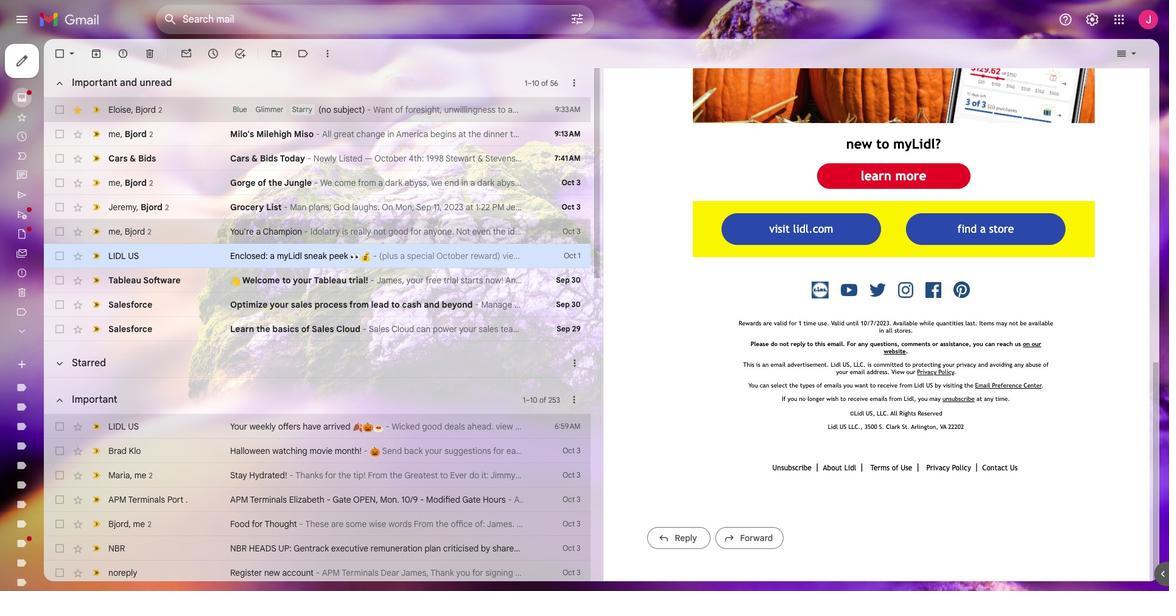 Task type: locate. For each thing, give the bounding box(es) containing it.
2 horizontal spatial a
[[981, 222, 987, 235]]

lidl for your weekly offers have arrived
[[108, 421, 126, 432]]

0 vertical spatial privacy policy link
[[918, 369, 955, 375]]

2 bids from the left
[[260, 153, 278, 164]]

visit lidl.com
[[770, 222, 834, 235]]

lidl up tableau software
[[108, 250, 126, 261]]

klo
[[129, 445, 141, 456]]

1 vertical spatial and
[[424, 299, 440, 310]]

remuneration
[[371, 543, 423, 554]]

us left llc., at the right bottom of the page
[[840, 424, 847, 430]]

apm for apm terminals elizabeth - gate open, mon. 10/9 - modified gate hours -
[[230, 494, 248, 505]]

email
[[771, 361, 786, 368], [850, 369, 866, 375]]

10 inside important and unread tab panel
[[532, 78, 540, 87]]

can left reach
[[986, 341, 996, 347]]

me , bjord 2 for you're
[[108, 226, 151, 237]]

software
[[143, 275, 181, 286]]

1 | from the left
[[815, 461, 820, 473]]

1 horizontal spatial not
[[1010, 320, 1019, 327]]

from left lead
[[350, 299, 369, 310]]

0 vertical spatial 30
[[572, 275, 581, 285]]

2 apm from the left
[[230, 494, 248, 505]]

forward link
[[716, 527, 784, 549]]

1 vertical spatial sep
[[556, 300, 570, 309]]

and
[[120, 77, 137, 89], [424, 299, 440, 310], [979, 361, 989, 368]]

1 inside rewards are valid for 1 time use. valid until 10/7/2023. available while quantities last. items may not be available in all stores.
[[799, 320, 802, 327]]

2 down unread
[[158, 105, 162, 114]]

register
[[230, 567, 262, 578]]

1 vertical spatial our
[[907, 369, 916, 375]]

0 horizontal spatial us,
[[843, 361, 852, 368]]

1 horizontal spatial email
[[850, 369, 866, 375]]

any right 'at'
[[985, 396, 994, 402]]

2 tableau from the left
[[314, 275, 347, 286]]

navigation
[[0, 39, 146, 591]]

0 horizontal spatial email
[[771, 361, 786, 368]]

1 nbr from the left
[[108, 543, 125, 554]]

cars for cars & bids today -
[[230, 153, 250, 164]]

bjord for gorge
[[125, 177, 147, 188]]

process
[[315, 299, 348, 310]]

row containing bjord
[[44, 512, 591, 536]]

5 row from the top
[[44, 195, 591, 219]]

or
[[933, 341, 939, 347]]

lidl
[[108, 250, 126, 261], [108, 421, 126, 432]]

1 row from the top
[[44, 97, 591, 122]]

types
[[801, 382, 815, 389]]

2 terminals from the left
[[250, 494, 287, 505]]

for right food
[[252, 519, 263, 530]]

3 for gorge of the jungle -
[[577, 178, 581, 187]]

move to image
[[271, 48, 283, 60]]

1 is from the left
[[757, 361, 761, 368]]

. right port
[[186, 494, 188, 505]]

3 for apm terminals elizabeth - gate open, mon. 10/9 - modified gate hours -
[[577, 495, 581, 504]]

0 vertical spatial important
[[72, 77, 117, 89]]

2 gate from the left
[[463, 494, 481, 505]]

of left 253
[[540, 395, 547, 404]]

add to tasks image
[[234, 48, 246, 60]]

1 terminals from the left
[[128, 494, 165, 505]]

0 horizontal spatial bids
[[138, 153, 156, 164]]

2 vertical spatial sep
[[557, 324, 571, 333]]

0 vertical spatial not
[[1010, 320, 1019, 327]]

. inside row
[[186, 494, 188, 505]]

14 row from the top
[[44, 487, 591, 512]]

2 & from the left
[[252, 153, 258, 164]]

1 lidl from the top
[[108, 250, 126, 261]]

0 horizontal spatial do
[[470, 470, 480, 481]]

tableau up process
[[314, 275, 347, 286]]

you can select the types of emails you want to receive from lidl us by visiting the email preference center .
[[749, 382, 1044, 389]]

halloween watching movie month!
[[230, 445, 362, 456]]

reply
[[791, 341, 806, 347]]

for
[[789, 320, 797, 327], [325, 470, 336, 481], [252, 519, 263, 530]]

0 vertical spatial receive
[[878, 382, 898, 389]]

4 | from the left
[[975, 461, 980, 473]]

0 vertical spatial emails
[[824, 382, 842, 389]]

find a store
[[958, 222, 1015, 235]]

2 nbr from the left
[[230, 543, 247, 554]]

12 row from the top
[[44, 439, 591, 463]]

privacy inside unsubscribe | about lidl | terms of use | privacy policy | contact us
[[927, 464, 950, 472]]

address.
[[867, 369, 890, 375]]

0 horizontal spatial &
[[130, 153, 136, 164]]

0 vertical spatial can
[[986, 341, 996, 347]]

more
[[896, 168, 927, 183]]

30 up 29
[[572, 300, 581, 309]]

until
[[847, 320, 859, 327]]

(no
[[319, 104, 331, 115]]

3 for you're a champion -
[[577, 227, 581, 236]]

2 salesforce from the top
[[108, 324, 152, 335]]

starred
[[72, 357, 106, 369]]

archive image
[[90, 48, 102, 60]]

jeremy , bjord 2
[[108, 201, 169, 212]]

me right maria
[[134, 469, 146, 480]]

0 vertical spatial from
[[350, 299, 369, 310]]

you
[[974, 341, 984, 347], [844, 382, 854, 389], [788, 396, 798, 402], [919, 396, 928, 402]]

labels image
[[297, 48, 310, 60]]

email up want at bottom right
[[850, 369, 866, 375]]

0 horizontal spatial cars
[[108, 153, 128, 164]]

new left the account
[[264, 567, 280, 578]]

sep 30 for tableau software
[[556, 275, 581, 285]]

and left unread
[[120, 77, 137, 89]]

- left "thanks"
[[290, 470, 293, 481]]

today
[[280, 153, 305, 164]]

lidl us for enclosed:
[[108, 250, 139, 261]]

sep 30 for salesforce
[[556, 300, 581, 309]]

0 vertical spatial and
[[120, 77, 137, 89]]

1 vertical spatial receive
[[848, 396, 869, 402]]

10/9
[[402, 494, 418, 505]]

9 row from the top
[[44, 292, 591, 317]]

None checkbox
[[54, 104, 66, 116], [54, 177, 66, 189], [54, 201, 66, 213], [54, 225, 66, 238], [54, 250, 66, 262], [54, 299, 66, 311], [54, 323, 66, 335], [54, 445, 66, 457], [54, 469, 66, 481], [54, 518, 66, 530], [54, 542, 66, 554], [54, 104, 66, 116], [54, 177, 66, 189], [54, 201, 66, 213], [54, 225, 66, 238], [54, 250, 66, 262], [54, 299, 66, 311], [54, 323, 66, 335], [54, 445, 66, 457], [54, 469, 66, 481], [54, 518, 66, 530], [54, 542, 66, 554]]

a for mylidl
[[270, 250, 275, 261]]

0 vertical spatial salesforce
[[108, 299, 152, 310]]

1 vertical spatial 30
[[572, 300, 581, 309]]

13 row from the top
[[44, 463, 591, 487]]

assistance,
[[941, 341, 972, 347]]

important for important
[[72, 394, 117, 406]]

terms
[[871, 464, 890, 472]]

0 vertical spatial for
[[789, 320, 797, 327]]

11 row from the top
[[44, 414, 591, 439]]

10 row from the top
[[44, 317, 591, 341]]

, down jeremy
[[120, 226, 123, 237]]

stay hydrated! - thanks for the tip! from the greatest to ever do it: jimmy pete
[[230, 470, 535, 481]]

of right gorge
[[258, 177, 266, 188]]

0 horizontal spatial new
[[264, 567, 280, 578]]

0 horizontal spatial llc.
[[854, 361, 866, 368]]

to right want at bottom right
[[871, 382, 876, 389]]

0 horizontal spatial can
[[760, 382, 770, 389]]

it:
[[482, 470, 489, 481]]

and inside button
[[120, 77, 137, 89]]

6:59 am
[[555, 422, 581, 431]]

nbr for nbr
[[108, 543, 125, 554]]

cars up jeremy
[[108, 153, 128, 164]]

2 for grocery list -
[[165, 203, 169, 212]]

row down the jungle
[[44, 195, 591, 219]]

you're
[[230, 226, 254, 237]]

do inside row
[[470, 470, 480, 481]]

2 me , bjord 2 from the top
[[108, 177, 153, 188]]

2 sep 30 from the top
[[556, 300, 581, 309]]

🎃 image up from
[[370, 447, 380, 457]]

you right lidl,
[[919, 396, 928, 402]]

policy inside unsubscribe | about lidl | terms of use | privacy policy | contact us
[[953, 464, 972, 472]]

©lidl us, llc. all rights reserved
[[850, 410, 943, 417]]

hydrated!
[[249, 470, 287, 481]]

0 vertical spatial new
[[847, 136, 873, 152]]

bjord down eloise , bjord 2
[[125, 128, 147, 139]]

committed
[[874, 361, 904, 368]]

8 row from the top
[[44, 268, 591, 292]]

1 & from the left
[[130, 153, 136, 164]]

1 horizontal spatial bids
[[260, 153, 278, 164]]

milo's
[[230, 129, 254, 140]]

1 horizontal spatial our
[[1032, 341, 1042, 347]]

grocery list -
[[230, 202, 290, 213]]

of inside important tab panel
[[540, 395, 547, 404]]

0 horizontal spatial receive
[[848, 396, 869, 402]]

& up gorge
[[252, 153, 258, 164]]

1 vertical spatial 🎃 image
[[370, 447, 380, 457]]

1 apm from the left
[[108, 494, 126, 505]]

1 horizontal spatial tableau
[[314, 275, 347, 286]]

terminals down hydrated!
[[250, 494, 287, 505]]

1 horizontal spatial can
[[986, 341, 996, 347]]

lidl
[[831, 361, 841, 368], [915, 382, 925, 389], [828, 424, 838, 430], [845, 464, 857, 472]]

10 inside important tab panel
[[530, 395, 538, 404]]

10 for important and unread
[[532, 78, 540, 87]]

1 vertical spatial can
[[760, 382, 770, 389]]

1 salesforce from the top
[[108, 299, 152, 310]]

your up sales
[[293, 275, 312, 286]]

emails down you can select the types of emails you want to receive from lidl us by visiting the email preference center .
[[870, 396, 888, 402]]

of right the types
[[817, 382, 823, 389]]

new
[[847, 136, 873, 152], [264, 567, 280, 578]]

bids up jeremy , bjord 2
[[138, 153, 156, 164]]

us
[[1011, 464, 1018, 472]]

29
[[572, 324, 581, 333]]

1 vertical spatial may
[[930, 396, 941, 402]]

is up address.
[[868, 361, 872, 368]]

oct for gorge of the jungle -
[[562, 178, 575, 187]]

0 vertical spatial do
[[771, 341, 778, 347]]

- right 🍂 image
[[384, 421, 392, 432]]

6 row from the top
[[44, 219, 591, 244]]

from
[[350, 299, 369, 310], [900, 382, 913, 389], [890, 396, 903, 402]]

1 horizontal spatial is
[[868, 361, 872, 368]]

0 horizontal spatial and
[[120, 77, 137, 89]]

lidl us up brad klo
[[108, 421, 139, 432]]

🍂 image
[[353, 422, 363, 432]]

0 horizontal spatial is
[[757, 361, 761, 368]]

llc. left all
[[877, 410, 890, 417]]

oct 3 for register new account -
[[563, 568, 581, 577]]

all
[[886, 327, 893, 334]]

17 row from the top
[[44, 561, 591, 585]]

2 lidl us from the top
[[108, 421, 139, 432]]

toggle split pane mode image
[[1116, 48, 1128, 60]]

row down sneak
[[44, 268, 591, 292]]

of inside 'this is an email advertisement. lidl us, llc. is committed to protecting your privacy and avoiding any abuse of your email address. view our'
[[1044, 361, 1049, 368]]

emails up the wish
[[824, 382, 842, 389]]

oct for register new account -
[[563, 568, 575, 577]]

, down klo
[[130, 469, 132, 480]]

2 30 from the top
[[572, 300, 581, 309]]

– left 253
[[526, 395, 530, 404]]

by down privacy policy .
[[935, 382, 942, 389]]

0 vertical spatial policy
[[939, 369, 955, 375]]

and inside 'this is an email advertisement. lidl us, llc. is committed to protecting your privacy and avoiding any abuse of your email address. view our'
[[979, 361, 989, 368]]

2 | from the left
[[860, 461, 865, 473]]

weekly
[[250, 421, 276, 432]]

delete image
[[144, 48, 156, 60]]

1 inside row
[[578, 251, 581, 260]]

1 cars from the left
[[108, 153, 128, 164]]

for
[[848, 341, 857, 347]]

1 me , bjord 2 from the top
[[108, 128, 153, 139]]

7 row from the top
[[44, 244, 591, 268]]

terminals
[[128, 494, 165, 505], [250, 494, 287, 505]]

see this month's best mylidl benefits of the month image
[[693, 0, 1095, 123]]

me down jeremy
[[108, 226, 120, 237]]

0 vertical spatial any
[[859, 341, 869, 347]]

7:41 am
[[555, 154, 581, 163]]

None search field
[[156, 5, 595, 34]]

2 down "apm terminals port ."
[[148, 519, 151, 529]]

1 horizontal spatial cars
[[230, 153, 250, 164]]

me for gorge
[[108, 177, 120, 188]]

1 horizontal spatial us,
[[867, 410, 876, 417]]

important down starred
[[72, 394, 117, 406]]

me for milo's
[[108, 128, 120, 139]]

sep for learn the basics of sales cloud -
[[557, 324, 571, 333]]

1 horizontal spatial for
[[325, 470, 336, 481]]

1 horizontal spatial may
[[997, 320, 1008, 327]]

0 vertical spatial email
[[771, 361, 786, 368]]

a for store
[[981, 222, 987, 235]]

0 horizontal spatial terminals
[[128, 494, 165, 505]]

2 inside eloise , bjord 2
[[158, 105, 162, 114]]

1 horizontal spatial and
[[424, 299, 440, 310]]

16 row from the top
[[44, 536, 591, 561]]

1 bids from the left
[[138, 153, 156, 164]]

3 me , bjord 2 from the top
[[108, 226, 151, 237]]

our inside 'this is an email advertisement. lidl us, llc. is committed to protecting your privacy and avoiding any abuse of your email address. view our'
[[907, 369, 916, 375]]

0 vertical spatial may
[[997, 320, 1008, 327]]

2 vertical spatial and
[[979, 361, 989, 368]]

row containing maria
[[44, 463, 591, 487]]

llc. up want at bottom right
[[854, 361, 866, 368]]

our right view
[[907, 369, 916, 375]]

the left tip!
[[339, 470, 351, 481]]

None checkbox
[[54, 48, 66, 60], [54, 128, 66, 140], [54, 152, 66, 165], [54, 274, 66, 286], [54, 420, 66, 433], [54, 494, 66, 506], [54, 567, 66, 579], [54, 48, 66, 60], [54, 128, 66, 140], [54, 152, 66, 165], [54, 274, 66, 286], [54, 420, 66, 433], [54, 494, 66, 506], [54, 567, 66, 579]]

sep left 29
[[557, 324, 571, 333]]

1 vertical spatial lidl
[[108, 421, 126, 432]]

2 lidl from the top
[[108, 421, 126, 432]]

any left "abuse"
[[1015, 361, 1025, 368]]

2 inside maria , me 2
[[149, 471, 153, 480]]

us inside important tab panel
[[128, 421, 139, 432]]

please do not reply to this email. for any questions, comments or assistance, you can reach us
[[751, 341, 1024, 347]]

2 horizontal spatial any
[[1015, 361, 1025, 368]]

do left it:
[[470, 470, 480, 481]]

0 horizontal spatial nbr
[[108, 543, 125, 554]]

10 left 253
[[530, 395, 538, 404]]

1 horizontal spatial apm
[[230, 494, 248, 505]]

1 important from the top
[[72, 77, 117, 89]]

row up 'welcome to your tableau trial!'
[[44, 244, 591, 268]]

receive
[[878, 382, 898, 389], [848, 396, 869, 402]]

privacy right use
[[927, 464, 950, 472]]

0 vertical spatial lidl us
[[108, 250, 139, 261]]

, for milo's milehigh miso
[[120, 128, 123, 139]]

2 for stay hydrated! - thanks for the tip! from the greatest to ever do it: jimmy pete
[[149, 471, 153, 480]]

cars
[[108, 153, 128, 164], [230, 153, 250, 164]]

. down comments
[[907, 348, 909, 355]]

oct 3 for stay hydrated! - thanks for the tip! from the greatest to ever do it: jimmy pete
[[563, 470, 581, 480]]

llc. inside 'this is an email advertisement. lidl us, llc. is committed to protecting your privacy and avoiding any abuse of your email address. view our'
[[854, 361, 866, 368]]

lidl for enclosed: a mylidl sneak peek
[[108, 250, 126, 261]]

row containing eloise
[[44, 97, 591, 122]]

🎃 image
[[363, 422, 373, 432], [370, 447, 380, 457]]

by right criticised
[[481, 543, 491, 554]]

30 for tableau software
[[572, 275, 581, 285]]

use.
[[819, 320, 830, 327]]

important button
[[48, 388, 122, 412]]

modified
[[426, 494, 461, 505]]

0 horizontal spatial a
[[256, 226, 261, 237]]

brad
[[108, 445, 127, 456]]

bjord inside important tab panel
[[108, 518, 129, 529]]

, for stay hydrated!
[[130, 469, 132, 480]]

show more messages. image
[[561, 357, 564, 369]]

1 vertical spatial privacy policy link
[[927, 464, 972, 472]]

, for gorge of the jungle
[[120, 177, 123, 188]]

row containing brad klo
[[44, 439, 591, 463]]

1 vertical spatial email
[[850, 369, 866, 375]]

row
[[44, 97, 591, 122], [44, 122, 591, 146], [44, 146, 591, 171], [44, 171, 591, 195], [44, 195, 591, 219], [44, 219, 591, 244], [44, 244, 591, 268], [44, 268, 591, 292], [44, 292, 591, 317], [44, 317, 591, 341], [44, 414, 591, 439], [44, 439, 591, 463], [44, 463, 591, 487], [44, 487, 591, 512], [44, 512, 591, 536], [44, 536, 591, 561], [44, 561, 591, 585]]

1 horizontal spatial gate
[[463, 494, 481, 505]]

0 horizontal spatial our
[[907, 369, 916, 375]]

1 vertical spatial any
[[1015, 361, 1025, 368]]

important inside tab panel
[[72, 77, 117, 89]]

unsubscribe | about lidl | terms of use | privacy policy | contact us
[[773, 461, 1018, 473]]

may up reserved
[[930, 396, 941, 402]]

0 horizontal spatial emails
[[824, 382, 842, 389]]

0 vertical spatial lidl
[[108, 250, 126, 261]]

2 horizontal spatial and
[[979, 361, 989, 368]]

🎃 image right arrived
[[363, 422, 373, 432]]

👀 image
[[351, 252, 361, 262]]

2 down eloise , bjord 2
[[149, 129, 153, 139]]

sep for optimize your sales process from lead to cash and beyond -
[[556, 300, 570, 309]]

tableau left 'software'
[[108, 275, 141, 286]]

, for grocery list
[[136, 201, 139, 212]]

terminals left port
[[128, 494, 165, 505]]

halloween
[[230, 445, 270, 456]]

1 horizontal spatial emails
[[870, 396, 888, 402]]

gorge
[[230, 177, 256, 188]]

me , bjord 2 for gorge
[[108, 177, 153, 188]]

lidl us inside important and unread tab panel
[[108, 250, 139, 261]]

row up sneak
[[44, 219, 591, 244]]

lidl us inside important tab panel
[[108, 421, 139, 432]]

0 horizontal spatial by
[[481, 543, 491, 554]]

🍝 image
[[373, 422, 384, 432]]

us, down for
[[843, 361, 852, 368]]

sep
[[556, 275, 570, 285], [556, 300, 570, 309], [557, 324, 571, 333]]

1 30 from the top
[[572, 275, 581, 285]]

to left this on the right bottom of page
[[808, 341, 814, 347]]

important tab panel
[[44, 378, 591, 591]]

lidl up brad
[[108, 421, 126, 432]]

1 horizontal spatial terminals
[[250, 494, 287, 505]]

me , bjord 2
[[108, 128, 153, 139], [108, 177, 153, 188], [108, 226, 151, 237]]

(no subject) -
[[319, 104, 374, 115]]

me , bjord 2 for milo's
[[108, 128, 153, 139]]

privacy policy .
[[918, 369, 957, 375]]

0 horizontal spatial gate
[[333, 494, 351, 505]]

from down you can select the types of emails you want to receive from lidl us by visiting the email preference center .
[[890, 396, 903, 402]]

bjord down "apm terminals port ."
[[108, 518, 129, 529]]

1 vertical spatial salesforce
[[108, 324, 152, 335]]

may inside rewards are valid for 1 time use. valid until 10/7/2023. available while quantities last. items may not be available in all stores.
[[997, 320, 1008, 327]]

is left an
[[757, 361, 761, 368]]

2 vertical spatial for
[[252, 519, 263, 530]]

avoiding
[[990, 361, 1013, 368]]

1 vertical spatial from
[[900, 382, 913, 389]]

and right the privacy
[[979, 361, 989, 368]]

0 vertical spatial sep 30
[[556, 275, 581, 285]]

enclosed:
[[230, 250, 268, 261]]

1 vertical spatial emails
[[870, 396, 888, 402]]

mylidl?
[[894, 136, 942, 152]]

stay
[[230, 470, 247, 481]]

row containing nbr
[[44, 536, 591, 561]]

bjord , me 2
[[108, 518, 151, 529]]

important inside tab panel
[[72, 394, 117, 406]]

1 vertical spatial new
[[264, 567, 280, 578]]

0 vertical spatial us,
[[843, 361, 852, 368]]

1 lidl us from the top
[[108, 250, 139, 261]]

- right miso
[[316, 129, 320, 140]]

– inside important tab panel
[[526, 395, 530, 404]]

of left use
[[892, 464, 899, 472]]

0 horizontal spatial may
[[930, 396, 941, 402]]

2 inside bjord , me 2
[[148, 519, 151, 529]]

1 vertical spatial –
[[526, 395, 530, 404]]

15 row from the top
[[44, 512, 591, 536]]

of inside unsubscribe | about lidl | terms of use | privacy policy | contact us
[[892, 464, 899, 472]]

from up lidl,
[[900, 382, 913, 389]]

lidl right about
[[845, 464, 857, 472]]

Search mail text field
[[183, 13, 536, 26]]

us up tableau software
[[128, 250, 139, 261]]

4 row from the top
[[44, 171, 591, 195]]

lidl inside important and unread tab panel
[[108, 250, 126, 261]]

2 inside jeremy , bjord 2
[[165, 203, 169, 212]]

email right an
[[771, 361, 786, 368]]

food for thought -
[[230, 519, 306, 530]]

st.
[[903, 424, 910, 430]]

0 horizontal spatial any
[[859, 341, 869, 347]]

– inside important and unread tab panel
[[528, 78, 532, 87]]

3 | from the left
[[916, 461, 921, 473]]

2 right jeremy
[[165, 203, 169, 212]]

row down process
[[44, 317, 591, 341]]

new to mylidl?
[[847, 136, 942, 152]]

1 vertical spatial sep 30
[[556, 300, 581, 309]]

1 vertical spatial lidl us
[[108, 421, 139, 432]]

sep 30 up sep 29
[[556, 300, 581, 309]]

row down gentrack
[[44, 561, 591, 585]]

me for you're
[[108, 226, 120, 237]]

row up miso
[[44, 97, 591, 122]]

0 vertical spatial me , bjord 2
[[108, 128, 153, 139]]

lidl inside unsubscribe | about lidl | terms of use | privacy policy | contact us
[[845, 464, 857, 472]]

lead
[[371, 299, 389, 310]]

3 row from the top
[[44, 146, 591, 171]]

0 vertical spatial by
[[935, 382, 942, 389]]

your weekly offers have arrived
[[230, 421, 353, 432]]

nbr inside nbr heads up: gentrack executive remuneration plan criticised by shareholders link
[[230, 543, 247, 554]]

privacy policy link down protecting
[[918, 369, 955, 375]]

terminals for port
[[128, 494, 165, 505]]

at
[[977, 396, 983, 402]]

- right subject)
[[367, 104, 371, 115]]

heads
[[249, 543, 277, 554]]

oct 3
[[562, 178, 581, 187], [562, 202, 581, 211], [563, 227, 581, 236], [563, 446, 581, 455], [563, 470, 581, 480], [563, 495, 581, 504], [563, 519, 581, 528], [563, 544, 581, 553], [563, 568, 581, 577]]

for inside rewards are valid for 1 time use. valid until 10/7/2023. available while quantities last. items may not be available in all stores.
[[789, 320, 797, 327]]

us, up 3500
[[867, 410, 876, 417]]

9:33 am
[[555, 105, 581, 114]]

0 vertical spatial llc.
[[854, 361, 866, 368]]

2 for food for thought -
[[148, 519, 151, 529]]

this is an email advertisement. lidl us, llc. is committed to protecting your privacy and avoiding any abuse of your email address. view our
[[744, 361, 1049, 375]]

not inside rewards are valid for 1 time use. valid until 10/7/2023. available while quantities last. items may not be available in all stores.
[[1010, 320, 1019, 327]]

oct 3 for apm terminals elizabeth - gate open, mon. 10/9 - modified gate hours -
[[563, 495, 581, 504]]

lidl inside important tab panel
[[108, 421, 126, 432]]

2 cars from the left
[[230, 153, 250, 164]]

1 sep 30 from the top
[[556, 275, 581, 285]]

your up the wish
[[837, 369, 849, 375]]

us inside important and unread tab panel
[[128, 250, 139, 261]]

the right from
[[390, 470, 403, 481]]

s.
[[880, 424, 885, 430]]

2 important from the top
[[72, 394, 117, 406]]

2 vertical spatial me , bjord 2
[[108, 226, 151, 237]]

2 row from the top
[[44, 122, 591, 146]]

apm for apm terminals port .
[[108, 494, 126, 505]]

bjord right jeremy
[[141, 201, 163, 212]]

1 vertical spatial important
[[72, 394, 117, 406]]



Task type: describe. For each thing, give the bounding box(es) containing it.
in
[[880, 327, 885, 334]]

. up visiting
[[955, 369, 957, 375]]

cars for cars & bids
[[108, 153, 128, 164]]

- right beyond
[[475, 299, 479, 310]]

💰 image
[[361, 252, 371, 262]]

22202
[[949, 424, 965, 430]]

gmail image
[[39, 7, 105, 32]]

about
[[824, 464, 843, 472]]

settings image
[[1086, 12, 1100, 27]]

- right the 10/9
[[420, 494, 424, 505]]

©lidl
[[850, 410, 865, 417]]

cloud
[[336, 324, 361, 335]]

the left the types
[[790, 382, 799, 389]]

contact
[[983, 464, 1009, 472]]

time.
[[996, 396, 1011, 402]]

forward
[[741, 533, 774, 544]]

. right preference
[[1042, 382, 1044, 389]]

learn
[[861, 168, 892, 183]]

oct 3 for gorge of the jungle -
[[562, 178, 581, 187]]

thought
[[265, 519, 297, 530]]

- right 👀 icon
[[371, 250, 379, 261]]

new inside important tab panel
[[264, 567, 280, 578]]

our inside 'on our website'
[[1032, 341, 1042, 347]]

, for you're a champion
[[120, 226, 123, 237]]

more image
[[322, 48, 334, 60]]

3 for register new account -
[[577, 568, 581, 577]]

3 for food for thought -
[[577, 519, 581, 528]]

find a store link
[[907, 213, 1066, 245]]

oct 3 for you're a champion -
[[563, 227, 581, 236]]

a for champion
[[256, 226, 261, 237]]

bjord right "eloise"
[[136, 104, 156, 115]]

milo's milehigh miso -
[[230, 129, 322, 140]]

pete
[[518, 470, 535, 481]]

us, inside 'this is an email advertisement. lidl us, llc. is committed to protecting your privacy and avoiding any abuse of your email address. view our'
[[843, 361, 852, 368]]

to inside important tab panel
[[440, 470, 448, 481]]

sales
[[312, 324, 334, 335]]

us down privacy policy .
[[927, 382, 934, 389]]

snooze image
[[207, 48, 219, 60]]

search mail image
[[160, 9, 182, 30]]

longer
[[808, 396, 825, 402]]

- right champion
[[304, 226, 308, 237]]

of left 56
[[542, 78, 549, 87]]

jimmy
[[491, 470, 516, 481]]

2 for gorge of the jungle -
[[149, 178, 153, 187]]

- right thought at left
[[299, 519, 303, 530]]

👋 image
[[230, 276, 241, 286]]

nbr heads up: gentrack executive remuneration plan criticised by shareholders link
[[230, 542, 543, 554]]

bjord for grocery
[[141, 201, 163, 212]]

nbr for nbr heads up: gentrack executive remuneration plan criticised by shareholders
[[230, 543, 247, 554]]

30 for salesforce
[[572, 300, 581, 309]]

to right lead
[[391, 299, 400, 310]]

on
[[1024, 341, 1031, 347]]

10 for important
[[530, 395, 538, 404]]

1 inside important tab panel
[[523, 395, 526, 404]]

are
[[764, 320, 773, 327]]

lidl us for your
[[108, 421, 139, 432]]

grocery
[[230, 202, 264, 213]]

10/7/2023.
[[861, 320, 892, 327]]

1 horizontal spatial receive
[[878, 382, 898, 389]]

starred button
[[48, 351, 111, 376]]

1 horizontal spatial any
[[985, 396, 994, 402]]

oct for apm terminals elizabeth - gate open, mon. 10/9 - modified gate hours -
[[563, 495, 575, 504]]

1 vertical spatial not
[[780, 341, 789, 347]]

oct for you're a champion -
[[563, 227, 575, 236]]

row containing jeremy
[[44, 195, 591, 219]]

you down the "last."
[[974, 341, 984, 347]]

me down "apm terminals port ."
[[133, 518, 145, 529]]

elizabeth
[[289, 494, 325, 505]]

oct for food for thought -
[[563, 519, 575, 528]]

tableau software
[[108, 275, 181, 286]]

glimmer
[[256, 105, 284, 114]]

lidl up lidl,
[[915, 382, 925, 389]]

1 horizontal spatial new
[[847, 136, 873, 152]]

0 vertical spatial 🎃 image
[[363, 422, 373, 432]]

1 horizontal spatial llc.
[[877, 410, 890, 417]]

your left sales
[[270, 299, 289, 310]]

oct 1
[[564, 251, 581, 260]]

beyond
[[442, 299, 473, 310]]

, for food for thought
[[129, 518, 131, 529]]

of left sales
[[301, 324, 310, 335]]

important and unread tab panel
[[44, 68, 591, 341]]

2 for you're a champion -
[[148, 227, 151, 236]]

salesforce for optimize your sales process from lead to cash and beyond
[[108, 299, 152, 310]]

- right cloud
[[363, 324, 367, 335]]

2 is from the left
[[868, 361, 872, 368]]

the right learn
[[256, 324, 270, 335]]

to inside 'this is an email advertisement. lidl us, llc. is committed to protecting your privacy and avoiding any abuse of your email address. view our'
[[906, 361, 911, 368]]

noreply
[[108, 567, 137, 578]]

your
[[230, 421, 247, 432]]

support image
[[1059, 12, 1074, 27]]

1 gate from the left
[[333, 494, 351, 505]]

- down 🍂 image
[[362, 445, 370, 456]]

clark
[[887, 424, 901, 430]]

learn the basics of sales cloud -
[[230, 324, 369, 335]]

questions,
[[871, 341, 900, 347]]

any inside 'this is an email advertisement. lidl us, llc. is committed to protecting your privacy and avoiding any abuse of your email address. view our'
[[1015, 361, 1025, 368]]

advertisement.
[[788, 361, 830, 368]]

oct 3 for food for thought -
[[563, 519, 581, 528]]

you
[[749, 382, 758, 389]]

terminals for elizabeth
[[250, 494, 287, 505]]

items
[[980, 320, 995, 327]]

- right elizabeth
[[327, 494, 331, 505]]

- right list
[[284, 202, 288, 213]]

row containing cars & bids
[[44, 146, 591, 171]]

criticised
[[443, 543, 479, 554]]

welcome to your tableau trial!
[[241, 275, 369, 286]]

on our website link
[[884, 341, 1042, 355]]

reply
[[675, 533, 698, 544]]

0 vertical spatial sep
[[556, 275, 570, 285]]

hours
[[483, 494, 506, 505]]

row containing noreply
[[44, 561, 591, 585]]

– for important
[[526, 395, 530, 404]]

new to mylidl? main content
[[44, 0, 1160, 591]]

email.
[[828, 341, 846, 347]]

optimize your sales process from lead to cash and beyond -
[[230, 299, 481, 310]]

have
[[303, 421, 321, 432]]

report spam image
[[117, 48, 129, 60]]

last.
[[966, 320, 978, 327]]

3 for stay hydrated! - thanks for the tip! from the greatest to ever do it: jimmy pete
[[577, 470, 581, 480]]

unsubscribe link
[[773, 464, 812, 472]]

1 vertical spatial for
[[325, 470, 336, 481]]

1 tableau from the left
[[108, 275, 141, 286]]

available
[[1029, 320, 1054, 327]]

comments
[[902, 341, 931, 347]]

miso
[[294, 129, 314, 140]]

quantities
[[937, 320, 964, 327]]

view
[[892, 369, 905, 375]]

advanced search options image
[[565, 7, 590, 31]]

plan
[[425, 543, 441, 554]]

unread
[[140, 77, 172, 89]]

main menu image
[[15, 12, 29, 27]]

3 for grocery list -
[[577, 202, 581, 211]]

2 vertical spatial from
[[890, 396, 903, 402]]

by inside row
[[481, 543, 491, 554]]

row containing tableau software
[[44, 268, 591, 292]]

1 horizontal spatial by
[[935, 382, 942, 389]]

bjord for milo's
[[125, 128, 147, 139]]

- down the 💰 image on the top of page
[[369, 275, 377, 286]]

0 vertical spatial privacy
[[918, 369, 937, 375]]

from
[[368, 470, 388, 481]]

eloise , bjord 2
[[108, 104, 162, 115]]

important for important and unread
[[72, 77, 117, 89]]

row containing apm terminals port .
[[44, 487, 591, 512]]

basics
[[273, 324, 299, 335]]

bids for cars & bids
[[138, 153, 156, 164]]

oct for stay hydrated! - thanks for the tip! from the greatest to ever do it: jimmy pete
[[563, 470, 575, 480]]

rights
[[900, 410, 917, 417]]

you left want at bottom right
[[844, 382, 854, 389]]

if you no longer wish to receive emails from lidl, you may unsubscribe at any time.
[[782, 396, 1011, 402]]

& for cars & bids
[[130, 153, 136, 164]]

website
[[884, 348, 907, 355]]

- right the account
[[316, 567, 320, 578]]

bjord for you're
[[125, 226, 145, 237]]

oct for grocery list -
[[562, 202, 575, 211]]

open,
[[353, 494, 378, 505]]

to up learn
[[877, 136, 890, 152]]

- right hours
[[508, 494, 512, 505]]

bids for cars & bids today -
[[260, 153, 278, 164]]

& for cars & bids today -
[[252, 153, 258, 164]]

salesforce for learn the basics of sales cloud
[[108, 324, 152, 335]]

, down important and unread
[[131, 104, 133, 115]]

unsubscribe
[[773, 464, 812, 472]]

available
[[894, 320, 918, 327]]

2 for milo's milehigh miso -
[[149, 129, 153, 139]]

1 – 10 of 56
[[525, 78, 559, 87]]

unsubscribe link
[[943, 396, 975, 402]]

learn
[[230, 324, 254, 335]]

0 horizontal spatial for
[[252, 519, 263, 530]]

from inside row
[[350, 299, 369, 310]]

lidl left llc., at the right bottom of the page
[[828, 424, 838, 430]]

on our website
[[884, 341, 1042, 355]]

optimize
[[230, 299, 268, 310]]

you right if
[[788, 396, 798, 402]]

apm terminals elizabeth - gate open, mon. 10/9 - modified gate hours -
[[230, 494, 514, 505]]

sales
[[291, 299, 313, 310]]

– for important and unread
[[528, 78, 532, 87]]

sep 29
[[557, 324, 581, 333]]

mylidl
[[277, 250, 302, 261]]

rewards are valid for 1 time use. valid until 10/7/2023. available while quantities last. items may not be available in all stores.
[[739, 320, 1054, 334]]

your up privacy policy .
[[943, 361, 955, 368]]

oct 3 for grocery list -
[[562, 202, 581, 211]]

- right the jungle
[[314, 177, 318, 188]]

month!
[[335, 445, 362, 456]]

- right today
[[308, 153, 311, 164]]

reserved
[[918, 410, 943, 417]]

lidl,
[[905, 396, 917, 402]]

reach
[[998, 341, 1014, 347]]

the left the email
[[965, 382, 974, 389]]

lidl inside 'this is an email advertisement. lidl us, llc. is committed to protecting your privacy and avoiding any abuse of your email address. view our'
[[831, 361, 841, 368]]

brad klo
[[108, 445, 141, 456]]

to right the wish
[[841, 396, 847, 402]]

the left the jungle
[[269, 177, 283, 188]]

1 horizontal spatial do
[[771, 341, 778, 347]]

to down mylidl
[[282, 275, 291, 286]]



Task type: vqa. For each thing, say whether or not it's contained in the screenshot.


